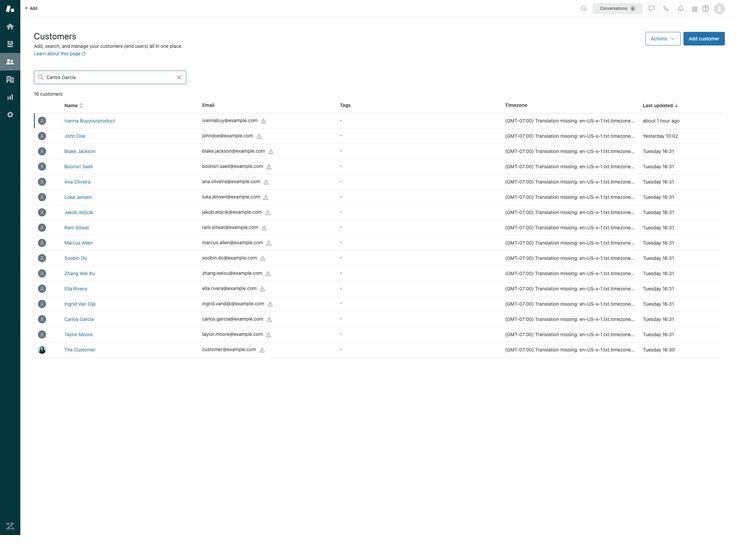 Task type: locate. For each thing, give the bounding box(es) containing it.
views image
[[6, 40, 15, 49]]

customers image
[[6, 57, 15, 66]]

unverified email image
[[269, 149, 274, 154], [267, 164, 272, 170], [264, 179, 269, 185], [264, 195, 269, 200], [266, 210, 271, 215], [262, 225, 267, 231], [261, 256, 266, 261], [268, 302, 273, 307]]

notifications image
[[679, 6, 684, 11]]

zendesk support image
[[6, 4, 15, 13]]

Search customers field
[[46, 74, 174, 80]]

get help image
[[703, 5, 710, 12]]

admin image
[[6, 110, 15, 119]]

organizations image
[[6, 75, 15, 84]]

main element
[[0, 0, 20, 535]]

zendesk image
[[6, 522, 15, 531]]

(opens in a new tab) image
[[80, 52, 86, 56]]

x icon image
[[177, 75, 182, 80]]

unverified email image
[[261, 118, 267, 124], [257, 134, 262, 139], [267, 240, 272, 246], [266, 271, 271, 276], [260, 286, 266, 292], [267, 317, 273, 322], [266, 332, 272, 337], [260, 347, 265, 353]]



Task type: vqa. For each thing, say whether or not it's contained in the screenshot.
Add link (Cmd K) icon on the bottom
no



Task type: describe. For each thing, give the bounding box(es) containing it.
get started image
[[6, 22, 15, 31]]

zendesk products image
[[693, 7, 698, 11]]

reporting image
[[6, 93, 15, 101]]

button displays agent's chat status as invisible. image
[[650, 6, 655, 11]]



